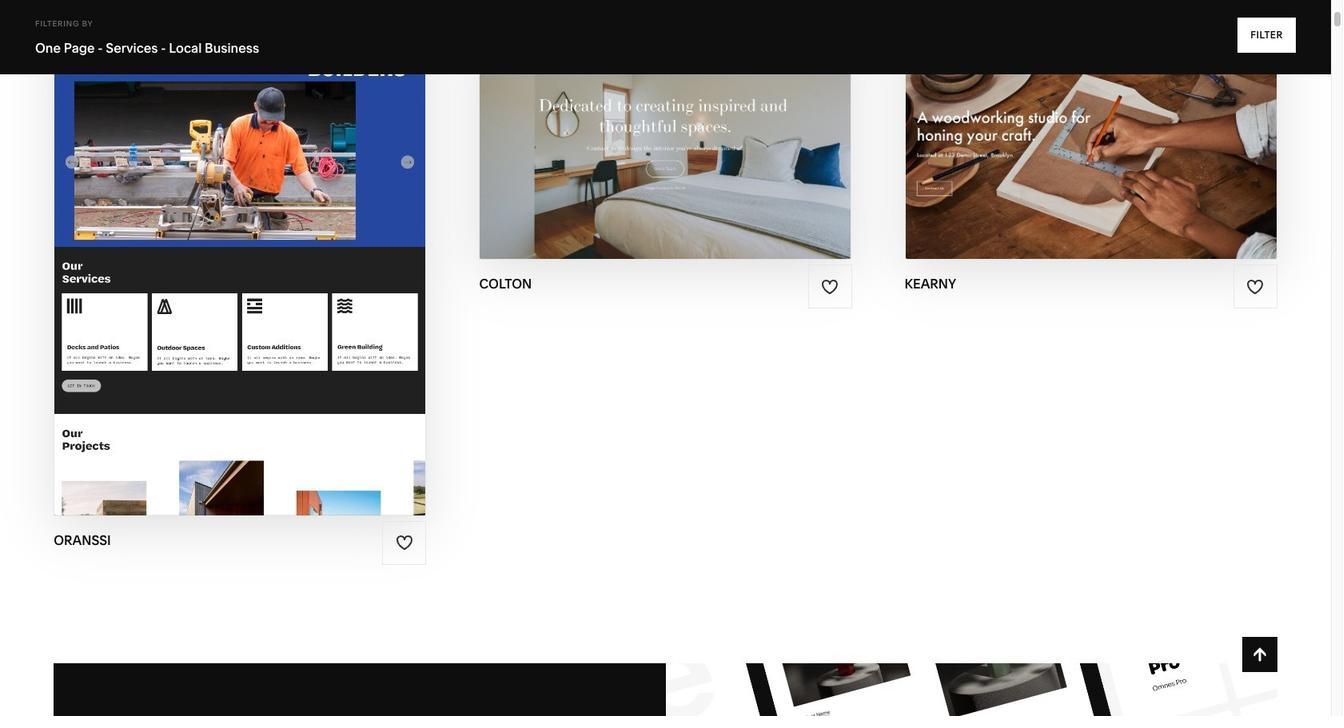 Task type: vqa. For each thing, say whether or not it's contained in the screenshot.
required. on the left of the page
no



Task type: locate. For each thing, give the bounding box(es) containing it.
add colton to your favorites list image
[[821, 278, 839, 296]]



Task type: describe. For each thing, give the bounding box(es) containing it.
oranssi image
[[55, 21, 426, 516]]

kearny image
[[906, 21, 1277, 259]]

colton image
[[480, 21, 851, 259]]

add oranssi to your favorites list image
[[396, 534, 413, 552]]

preview of building your own template image
[[666, 664, 1278, 717]]

back to top image
[[1252, 646, 1269, 664]]



